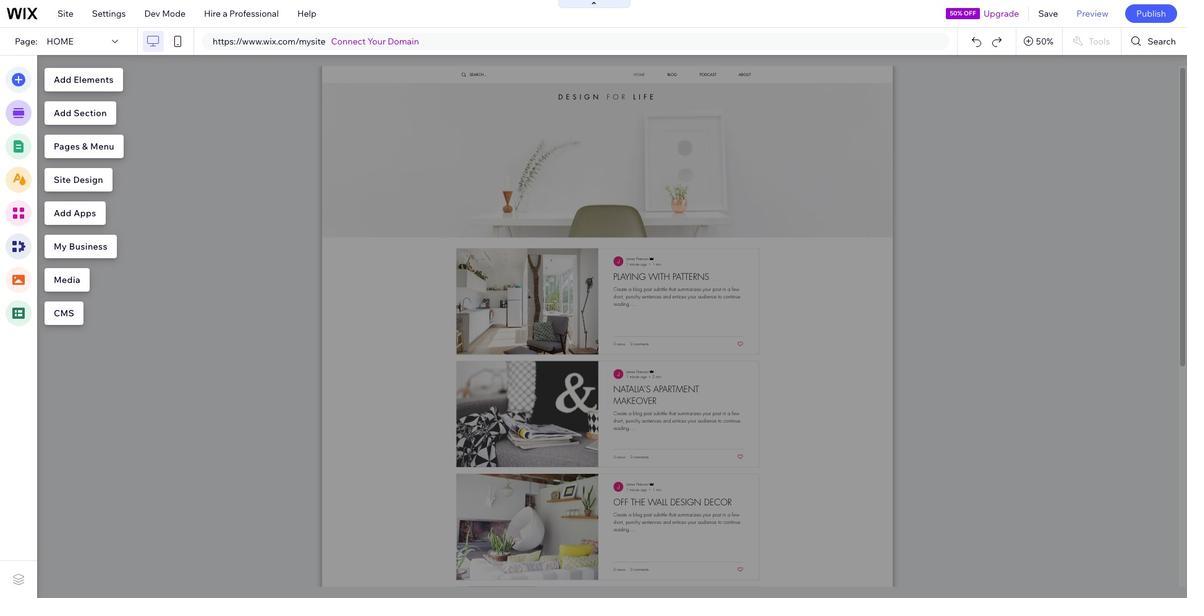 Task type: vqa. For each thing, say whether or not it's contained in the screenshot.
Open Inbox
no



Task type: describe. For each thing, give the bounding box(es) containing it.
pages
[[54, 141, 80, 152]]

search
[[1149, 36, 1177, 47]]

add for add section
[[54, 108, 72, 119]]

dev
[[144, 8, 160, 19]]

50% for 50%
[[1037, 36, 1054, 47]]

tools button
[[1063, 28, 1122, 55]]

site for site
[[58, 8, 74, 19]]

publish button
[[1126, 4, 1178, 23]]

domain
[[388, 36, 419, 47]]

mode
[[162, 8, 186, 19]]

tools
[[1089, 36, 1111, 47]]

site design
[[54, 174, 103, 186]]

https://www.wix.com/mysite
[[213, 36, 326, 47]]

preview
[[1077, 8, 1109, 19]]

connect
[[331, 36, 366, 47]]

off
[[964, 9, 977, 17]]

media
[[54, 275, 80, 286]]

my business
[[54, 241, 108, 252]]

add for add elements
[[54, 74, 72, 85]]

save button
[[1030, 0, 1068, 27]]

business
[[69, 241, 108, 252]]

dev mode
[[144, 8, 186, 19]]

search button
[[1123, 28, 1188, 55]]

your
[[368, 36, 386, 47]]

home
[[47, 36, 74, 47]]

hire
[[204, 8, 221, 19]]

https://www.wix.com/mysite connect your domain
[[213, 36, 419, 47]]

help
[[298, 8, 317, 19]]

add elements
[[54, 74, 114, 85]]

50% button
[[1017, 28, 1063, 55]]

settings
[[92, 8, 126, 19]]



Task type: locate. For each thing, give the bounding box(es) containing it.
add
[[54, 74, 72, 85], [54, 108, 72, 119], [54, 208, 72, 219]]

my
[[54, 241, 67, 252]]

professional
[[230, 8, 279, 19]]

site
[[58, 8, 74, 19], [54, 174, 71, 186]]

0 vertical spatial site
[[58, 8, 74, 19]]

&
[[82, 141, 88, 152]]

50% left the off at the right of the page
[[950, 9, 963, 17]]

3 add from the top
[[54, 208, 72, 219]]

site for site design
[[54, 174, 71, 186]]

50% off
[[950, 9, 977, 17]]

1 vertical spatial site
[[54, 174, 71, 186]]

0 vertical spatial 50%
[[950, 9, 963, 17]]

publish
[[1137, 8, 1167, 19]]

0 horizontal spatial 50%
[[950, 9, 963, 17]]

elements
[[74, 74, 114, 85]]

menu
[[90, 141, 114, 152]]

pages & menu
[[54, 141, 114, 152]]

0 vertical spatial add
[[54, 74, 72, 85]]

site left the design
[[54, 174, 71, 186]]

2 vertical spatial add
[[54, 208, 72, 219]]

upgrade
[[984, 8, 1020, 19]]

1 vertical spatial 50%
[[1037, 36, 1054, 47]]

preview button
[[1068, 0, 1119, 27]]

cms
[[54, 308, 74, 319]]

50% down save
[[1037, 36, 1054, 47]]

1 vertical spatial add
[[54, 108, 72, 119]]

2 add from the top
[[54, 108, 72, 119]]

hire a professional
[[204, 8, 279, 19]]

add section
[[54, 108, 107, 119]]

50%
[[950, 9, 963, 17], [1037, 36, 1054, 47]]

50% inside button
[[1037, 36, 1054, 47]]

1 horizontal spatial 50%
[[1037, 36, 1054, 47]]

add left apps
[[54, 208, 72, 219]]

add left the section
[[54, 108, 72, 119]]

design
[[73, 174, 103, 186]]

site up home
[[58, 8, 74, 19]]

apps
[[74, 208, 96, 219]]

add apps
[[54, 208, 96, 219]]

add left 'elements'
[[54, 74, 72, 85]]

50% for 50% off
[[950, 9, 963, 17]]

section
[[74, 108, 107, 119]]

a
[[223, 8, 228, 19]]

save
[[1039, 8, 1059, 19]]

1 add from the top
[[54, 74, 72, 85]]

add for add apps
[[54, 208, 72, 219]]



